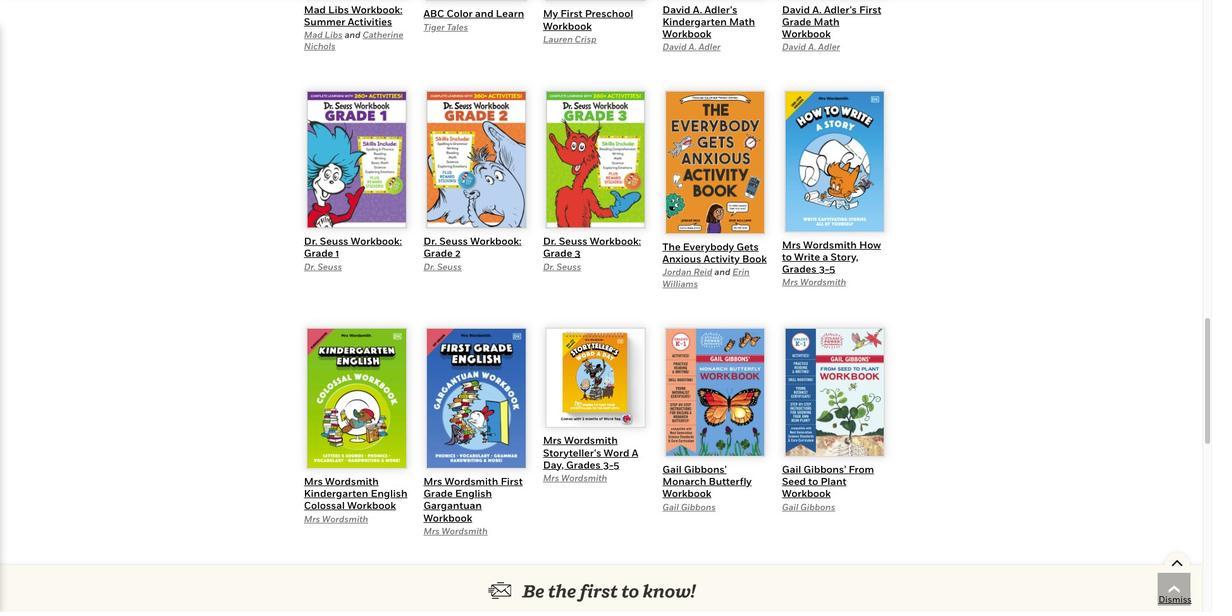 Task type: describe. For each thing, give the bounding box(es) containing it.
abc color and learn link
[[424, 7, 524, 20]]

gargantuan
[[424, 499, 482, 512]]

2
[[455, 247, 461, 260]]

catherine
[[363, 29, 403, 40]]

mrs wordsmith how to write a story, grades 3-5 link
[[782, 238, 881, 275]]

to for write
[[782, 250, 792, 263]]

catherine nichols link
[[304, 29, 403, 51]]

gail gibbons' from seed to plant workbook link
[[782, 463, 874, 500]]

gibbons' for to
[[804, 463, 846, 476]]

mrs wordsmith first grade english gargantuan workbook image
[[426, 327, 527, 469]]

seed
[[782, 475, 806, 488]]

david a. adler link for david
[[663, 41, 721, 52]]

my
[[543, 7, 558, 20]]

mrs wordsmith first grade english gargantuan workbook mrs wordsmith
[[424, 475, 523, 536]]

mrs wordsmith how to write a story, grades 3-5 mrs wordsmith
[[782, 238, 881, 287]]

mrs wordsmith kindergarten english colossal workbook image
[[306, 327, 407, 469]]

from
[[849, 463, 874, 476]]

storyteller's
[[543, 446, 601, 459]]

david a. adler's kindergarten math workbook david a. adler
[[663, 3, 755, 52]]

my first dinosaur flash cards image
[[665, 575, 766, 612]]

mrs down gargantuan
[[424, 526, 440, 536]]

the everybody gets anxious activity book image
[[665, 91, 766, 235]]

english inside mrs wordsmith kindergarten english colossal workbook mrs wordsmith
[[371, 487, 408, 500]]

libs for workbook:
[[328, 3, 349, 16]]

mrs left a
[[782, 238, 801, 251]]

and for libs
[[345, 29, 361, 40]]

gail gibbons' monarch butterfly workbook gail gibbons
[[663, 463, 752, 512]]

expand/collapse sign up banner image
[[1171, 553, 1184, 572]]

tiger tales link
[[424, 21, 468, 32]]

mrs wordsmith kindergarten english colossal workbook mrs wordsmith
[[304, 475, 408, 524]]

workbook: for mad libs workbook: summer activities
[[351, 3, 403, 16]]

williams
[[663, 278, 698, 289]]

mrs wordsmith first grade english gargantuan workbook link
[[424, 475, 523, 524]]

workbook inside david a. adler's kindergarten math workbook david a. adler
[[663, 27, 711, 40]]

kindergarten inside mrs wordsmith kindergarten english colossal workbook mrs wordsmith
[[304, 487, 368, 500]]

mad libs workbook: summer activities link
[[304, 3, 403, 28]]

gibbons' for workbook
[[684, 463, 727, 476]]

grades inside mrs wordsmith how to write a story, grades 3-5 mrs wordsmith
[[782, 263, 817, 275]]

mrs wordsmith kindergarten english colossal workbook link
[[304, 475, 408, 512]]

adler's for workbook
[[705, 3, 737, 16]]

mrs up day,
[[543, 434, 562, 447]]

dr. seuss workbook: grade 2 link
[[424, 235, 522, 260]]

mrs wordsmith storyteller's word a day, grades 3-5 link
[[543, 434, 638, 471]]

erin williams
[[663, 267, 750, 289]]

mad for mad libs and
[[304, 29, 323, 40]]

mrs wordsmith link for workbook
[[424, 526, 488, 536]]

workbook: for dr. seuss workbook: grade 2 dr. seuss
[[470, 235, 522, 248]]

jordan
[[663, 267, 692, 277]]

gail gibbons' from seed to plant workbook gail gibbons
[[782, 463, 874, 512]]

mrs wordsmith link for grades
[[543, 473, 607, 483]]

be the first to know!
[[522, 581, 696, 602]]

my first preschool workbook lauren crisp
[[543, 7, 633, 44]]

gail gibbons' monarch butterfly workbook image
[[665, 327, 766, 457]]

lauren crisp link
[[543, 33, 597, 44]]

first inside mrs wordsmith first grade english gargantuan workbook mrs wordsmith
[[501, 475, 523, 488]]

workbook inside gail gibbons' from seed to plant workbook gail gibbons
[[782, 487, 831, 500]]

mrs wordsmith storyteller's word a day, grades 3-5 image
[[545, 327, 646, 429]]

erin
[[733, 267, 750, 277]]

5 inside mrs wordsmith how to write a story, grades 3-5 mrs wordsmith
[[830, 263, 835, 275]]

writing practice paper for kids image
[[784, 575, 885, 612]]

anxious
[[663, 253, 701, 265]]

adler inside david a. adler's kindergarten math workbook david a. adler
[[699, 41, 721, 52]]

dr. down dr. seuss workbook: grade 2 link
[[424, 261, 435, 272]]

dr. seuss link for 1
[[304, 261, 342, 272]]

abc color and learn tiger tales
[[424, 7, 524, 32]]

dr. seuss workbook: grade 1 dr. seuss
[[304, 235, 402, 272]]

gail gibbons' monarch butterfly workbook link
[[663, 463, 752, 500]]

plant
[[821, 475, 847, 488]]

reid
[[694, 267, 713, 277]]

to for know!
[[622, 581, 639, 602]]

david a. adler's first grade math workbook link
[[782, 3, 882, 40]]

my first preschool workbook image
[[545, 0, 646, 1]]

color
[[447, 7, 473, 20]]

jordan reid link
[[663, 267, 713, 277]]

dr. seuss workbook: grade 3 image
[[545, 91, 646, 229]]

mrs down write
[[782, 277, 798, 287]]

write
[[794, 250, 820, 263]]

abc color and learn image
[[426, 0, 527, 1]]

everybody
[[683, 241, 734, 253]]

mad libs link
[[304, 29, 343, 40]]

story,
[[831, 250, 859, 263]]

jordan reid and
[[663, 267, 733, 277]]

english inside mrs wordsmith first grade english gargantuan workbook mrs wordsmith
[[455, 487, 492, 500]]

dismiss link
[[1159, 593, 1192, 606]]

dr. seuss workbook: grade 1 link
[[304, 235, 402, 260]]

david a. adler's kindergarten math workbook link
[[663, 3, 755, 40]]

grade inside david a. adler's first grade math workbook david a. adler
[[782, 15, 811, 28]]

3
[[575, 247, 581, 260]]

the
[[548, 581, 576, 602]]

mrs up colossal
[[304, 475, 323, 488]]

david a. adler's first grade math workbook david a. adler
[[782, 3, 882, 52]]

mad libs and
[[304, 29, 363, 40]]

kindergarten inside david a. adler's kindergarten math workbook david a. adler
[[663, 15, 727, 28]]

monarch
[[663, 475, 706, 488]]

grade for dr. seuss workbook: grade 3
[[543, 247, 572, 260]]

nichols
[[304, 41, 336, 51]]

gets
[[737, 241, 759, 253]]

dr. left '2'
[[424, 235, 437, 248]]

grade for dr. seuss workbook: grade 1
[[304, 247, 333, 260]]

tiger
[[424, 21, 445, 32]]

and for color
[[475, 7, 494, 20]]

day,
[[543, 459, 564, 471]]



Task type: vqa. For each thing, say whether or not it's contained in the screenshot.
Write
yes



Task type: locate. For each thing, give the bounding box(es) containing it.
2 horizontal spatial dr. seuss link
[[543, 261, 581, 272]]

the everybody gets anxious activity book
[[663, 241, 767, 265]]

workbook: for dr. seuss workbook: grade 1 dr. seuss
[[351, 235, 402, 248]]

mrs wordsmith link for story,
[[782, 277, 846, 287]]

0 vertical spatial kindergarten
[[663, 15, 727, 28]]

0 vertical spatial 3-
[[819, 263, 830, 275]]

workbook: right 1
[[351, 235, 402, 248]]

0 vertical spatial mad
[[304, 3, 326, 16]]

5 right a
[[830, 263, 835, 275]]

david a. adler link
[[663, 41, 721, 52], [782, 41, 840, 52]]

2 mad from the top
[[304, 29, 323, 40]]

workbook: right '2'
[[470, 235, 522, 248]]

math inside david a. adler's first grade math workbook david a. adler
[[814, 15, 840, 28]]

workbook: right 3
[[590, 235, 641, 248]]

5 left a
[[614, 459, 619, 471]]

grade inside the "dr. seuss workbook: grade 2 dr. seuss"
[[424, 247, 453, 260]]

david a. adler link down david a. adler's kindergarten math workbook link
[[663, 41, 721, 52]]

dr. left 1
[[304, 235, 317, 248]]

workbook
[[543, 19, 592, 32], [663, 27, 711, 40], [782, 27, 831, 40], [663, 487, 711, 500], [782, 487, 831, 500], [347, 499, 396, 512], [424, 512, 472, 524]]

and down activity
[[715, 267, 730, 277]]

1 gibbons from the left
[[681, 501, 716, 512]]

first inside david a. adler's first grade math workbook david a. adler
[[859, 3, 882, 16]]

0 horizontal spatial gibbons'
[[684, 463, 727, 476]]

grades left a
[[782, 263, 817, 275]]

2 english from the left
[[455, 487, 492, 500]]

activity
[[704, 253, 740, 265]]

english
[[371, 487, 408, 500], [455, 487, 492, 500]]

0 vertical spatial 5
[[830, 263, 835, 275]]

libs down summer
[[325, 29, 343, 40]]

1
[[336, 247, 339, 260]]

to
[[782, 250, 792, 263], [808, 475, 818, 488], [622, 581, 639, 602]]

1 horizontal spatial math
[[814, 15, 840, 28]]

and inside 'abc color and learn tiger tales'
[[475, 7, 494, 20]]

workbook: for dr. seuss workbook: grade 3 dr. seuss
[[590, 235, 641, 248]]

math inside david a. adler's kindergarten math workbook david a. adler
[[729, 15, 755, 28]]

mad for mad libs workbook: summer activities
[[304, 3, 326, 16]]

1 horizontal spatial adler
[[818, 41, 840, 52]]

to right seed
[[808, 475, 818, 488]]

3- left a
[[603, 459, 614, 471]]

2 david a. adler link from the left
[[782, 41, 840, 52]]

mrs wordsmith link
[[782, 277, 846, 287], [543, 473, 607, 483], [304, 513, 368, 524], [424, 526, 488, 536]]

1 vertical spatial mad
[[304, 29, 323, 40]]

3- inside mrs wordsmith how to write a story, grades 3-5 mrs wordsmith
[[819, 263, 830, 275]]

workbook inside david a. adler's first grade math workbook david a. adler
[[782, 27, 831, 40]]

grades right day,
[[566, 459, 601, 471]]

first
[[859, 3, 882, 16], [561, 7, 583, 20], [501, 475, 523, 488]]

1 vertical spatial grades
[[566, 459, 601, 471]]

2 vertical spatial to
[[622, 581, 639, 602]]

2 gibbons' from the left
[[804, 463, 846, 476]]

dr. seuss workbook: grade 2 dr. seuss
[[424, 235, 522, 272]]

david
[[663, 3, 691, 16], [782, 3, 810, 16], [663, 41, 687, 52], [782, 41, 806, 52]]

gail
[[663, 463, 682, 476], [782, 463, 801, 476], [663, 501, 679, 512], [782, 501, 799, 512]]

workbook: inside the dr. seuss workbook: grade 3 dr. seuss
[[590, 235, 641, 248]]

0 horizontal spatial to
[[622, 581, 639, 602]]

gail gibbons link down monarch
[[663, 501, 716, 512]]

mrs down day,
[[543, 473, 559, 483]]

2 horizontal spatial first
[[859, 3, 882, 16]]

preschool
[[585, 7, 633, 20]]

and for reid
[[715, 267, 730, 277]]

mad up nichols
[[304, 29, 323, 40]]

dr. seuss workbook: grade 3 dr. seuss
[[543, 235, 641, 272]]

my first preschool workbook link
[[543, 7, 633, 32]]

book
[[742, 253, 767, 265]]

gail gibbons link down seed
[[782, 501, 835, 512]]

mrs wordsmith link down gargantuan
[[424, 526, 488, 536]]

dr. seuss link down '2'
[[424, 261, 462, 272]]

mrs wordsmith link for mrs
[[304, 513, 368, 524]]

david a. adler link for workbook
[[782, 41, 840, 52]]

gibbons inside gail gibbons' from seed to plant workbook gail gibbons
[[801, 501, 835, 512]]

dr. seuss link for 3
[[543, 261, 581, 272]]

kindergarten
[[663, 15, 727, 28], [304, 487, 368, 500]]

grades inside mrs wordsmith storyteller's word a day, grades 3-5 mrs wordsmith
[[566, 459, 601, 471]]

1 english from the left
[[371, 487, 408, 500]]

first
[[580, 581, 618, 602]]

2 dr. seuss link from the left
[[424, 261, 462, 272]]

0 horizontal spatial english
[[371, 487, 408, 500]]

2 gail gibbons link from the left
[[782, 501, 835, 512]]

gibbons inside gail gibbons' monarch butterfly workbook gail gibbons
[[681, 501, 716, 512]]

wordsmith
[[803, 238, 857, 251], [800, 277, 846, 287], [564, 434, 618, 447], [561, 473, 607, 483], [325, 475, 379, 488], [445, 475, 498, 488], [322, 513, 368, 524], [442, 526, 488, 536]]

0 vertical spatial to
[[782, 250, 792, 263]]

0 vertical spatial grades
[[782, 263, 817, 275]]

adler's inside david a. adler's kindergarten math workbook david a. adler
[[705, 3, 737, 16]]

dr. seuss workbook: grade 2 image
[[426, 91, 527, 229]]

gibbons' inside gail gibbons' from seed to plant workbook gail gibbons
[[804, 463, 846, 476]]

a
[[632, 446, 638, 459]]

gail gibbons link for gibbons
[[663, 501, 716, 512]]

0 horizontal spatial david a. adler link
[[663, 41, 721, 52]]

0 horizontal spatial first
[[501, 475, 523, 488]]

to inside gail gibbons' from seed to plant workbook gail gibbons
[[808, 475, 818, 488]]

grade inside the dr. seuss workbook: grade 3 dr. seuss
[[543, 247, 572, 260]]

2 math from the left
[[814, 15, 840, 28]]

workbook:
[[351, 3, 403, 16], [351, 235, 402, 248], [470, 235, 522, 248], [590, 235, 641, 248]]

workbook inside mrs wordsmith kindergarten english colossal workbook mrs wordsmith
[[347, 499, 396, 512]]

grade inside mrs wordsmith first grade english gargantuan workbook mrs wordsmith
[[424, 487, 453, 500]]

mrs wordsmith link down colossal
[[304, 513, 368, 524]]

1 vertical spatial 5
[[614, 459, 619, 471]]

dr. seuss link for 2
[[424, 261, 462, 272]]

mad libs workbook: summer activities
[[304, 3, 403, 28]]

libs up mad libs and
[[328, 3, 349, 16]]

1 mad from the top
[[304, 3, 326, 16]]

dr. seuss workbook: grade 1 image
[[306, 91, 407, 229]]

dr. seuss link down 3
[[543, 261, 581, 272]]

how
[[859, 238, 881, 251]]

1 horizontal spatial to
[[782, 250, 792, 263]]

be
[[522, 581, 545, 602]]

1 vertical spatial kindergarten
[[304, 487, 368, 500]]

2 adler from the left
[[818, 41, 840, 52]]

colossal
[[304, 499, 345, 512]]

1 adler's from the left
[[705, 3, 737, 16]]

catherine nichols
[[304, 29, 403, 51]]

adler down david a. adler's kindergarten math workbook link
[[699, 41, 721, 52]]

how to be good at science, technology and engineering workbook, grades 2-5 image
[[545, 575, 646, 612]]

grade for mrs wordsmith first grade english gargantuan workbook
[[424, 487, 453, 500]]

mrs down colossal
[[304, 513, 320, 524]]

1 adler from the left
[[699, 41, 721, 52]]

seuss
[[320, 235, 348, 248], [439, 235, 468, 248], [559, 235, 588, 248], [318, 261, 342, 272], [437, 261, 462, 272], [557, 261, 581, 272]]

gail gibbons link for workbook
[[782, 501, 835, 512]]

workbook: inside mad libs workbook: summer activities
[[351, 3, 403, 16]]

1 horizontal spatial gibbons'
[[804, 463, 846, 476]]

1 horizontal spatial gail gibbons link
[[782, 501, 835, 512]]

workbook: inside the "dr. seuss workbook: grade 2 dr. seuss"
[[470, 235, 522, 248]]

dr. seuss link
[[304, 261, 342, 272], [424, 261, 462, 272], [543, 261, 581, 272]]

1 vertical spatial and
[[345, 29, 361, 40]]

1 horizontal spatial 5
[[830, 263, 835, 275]]

0 horizontal spatial 5
[[614, 459, 619, 471]]

0 horizontal spatial math
[[729, 15, 755, 28]]

2 horizontal spatial to
[[808, 475, 818, 488]]

gibbons
[[681, 501, 716, 512], [801, 501, 835, 512]]

mrs up gargantuan
[[424, 475, 442, 488]]

word
[[604, 446, 630, 459]]

libs
[[328, 3, 349, 16], [325, 29, 343, 40]]

mrs wordsmith how to write a story, grades 3-5 image
[[784, 91, 885, 233]]

dismiss
[[1159, 594, 1192, 605]]

gibbons down gail gibbons' from seed to plant workbook link
[[801, 501, 835, 512]]

adler's for math
[[824, 3, 857, 16]]

3-
[[819, 263, 830, 275], [603, 459, 614, 471]]

3- left 'story,'
[[819, 263, 830, 275]]

abc
[[424, 7, 444, 20]]

0 horizontal spatial adler's
[[705, 3, 737, 16]]

mrs wordsmith link down write
[[782, 277, 846, 287]]

0 vertical spatial and
[[475, 7, 494, 20]]

1 math from the left
[[729, 15, 755, 28]]

2 adler's from the left
[[824, 3, 857, 16]]

summer
[[304, 15, 345, 28]]

and down mad libs workbook: summer activities link
[[345, 29, 361, 40]]

gail gibbons' from seed to plant workbook image
[[784, 327, 885, 457]]

mrs
[[782, 238, 801, 251], [782, 277, 798, 287], [543, 434, 562, 447], [543, 473, 559, 483], [304, 475, 323, 488], [424, 475, 442, 488], [304, 513, 320, 524], [424, 526, 440, 536]]

dr. down dr. seuss workbook: grade 3 "link"
[[543, 261, 555, 272]]

2 horizontal spatial and
[[715, 267, 730, 277]]

libs for and
[[325, 29, 343, 40]]

1 horizontal spatial english
[[455, 487, 492, 500]]

2 gibbons from the left
[[801, 501, 835, 512]]

1 gail gibbons link from the left
[[663, 501, 716, 512]]

erin williams link
[[663, 267, 750, 289]]

5
[[830, 263, 835, 275], [614, 459, 619, 471]]

mad
[[304, 3, 326, 16], [304, 29, 323, 40]]

mrs wordsmith link down day,
[[543, 473, 607, 483]]

math
[[729, 15, 755, 28], [814, 15, 840, 28]]

the
[[663, 241, 681, 253]]

workbook inside my first preschool workbook lauren crisp
[[543, 19, 592, 32]]

adler down david a. adler's first grade math workbook link
[[818, 41, 840, 52]]

first inside my first preschool workbook lauren crisp
[[561, 7, 583, 20]]

a
[[823, 250, 828, 263]]

0 vertical spatial libs
[[328, 3, 349, 16]]

dr. seuss link down 1
[[304, 261, 342, 272]]

how to be good at math workbook grades 2-3 image
[[306, 575, 407, 612]]

to left write
[[782, 250, 792, 263]]

0 horizontal spatial 3-
[[603, 459, 614, 471]]

1 horizontal spatial david a. adler link
[[782, 41, 840, 52]]

the everybody gets anxious activity book link
[[663, 241, 767, 265]]

butterfly
[[709, 475, 752, 488]]

dr. down dr. seuss workbook: grade 1 link
[[304, 261, 316, 272]]

3 dr. seuss link from the left
[[543, 261, 581, 272]]

1 vertical spatial to
[[808, 475, 818, 488]]

mad inside mad libs workbook: summer activities
[[304, 3, 326, 16]]

adler's inside david a. adler's first grade math workbook david a. adler
[[824, 3, 857, 16]]

2 vertical spatial and
[[715, 267, 730, 277]]

gibbons' inside gail gibbons' monarch butterfly workbook gail gibbons
[[684, 463, 727, 476]]

1 horizontal spatial kindergarten
[[663, 15, 727, 28]]

know!
[[643, 581, 696, 602]]

dr. left 3
[[543, 235, 557, 248]]

0 horizontal spatial dr. seuss link
[[304, 261, 342, 272]]

adler inside david a. adler's first grade math workbook david a. adler
[[818, 41, 840, 52]]

activities
[[348, 15, 392, 28]]

1 gibbons' from the left
[[684, 463, 727, 476]]

0 horizontal spatial adler
[[699, 41, 721, 52]]

gibbons'
[[684, 463, 727, 476], [804, 463, 846, 476]]

0 horizontal spatial gail gibbons link
[[663, 501, 716, 512]]

to right first
[[622, 581, 639, 602]]

5 inside mrs wordsmith storyteller's word a day, grades 3-5 mrs wordsmith
[[614, 459, 619, 471]]

grade
[[782, 15, 811, 28], [304, 247, 333, 260], [424, 247, 453, 260], [543, 247, 572, 260], [424, 487, 453, 500]]

0 horizontal spatial grades
[[566, 459, 601, 471]]

3- inside mrs wordsmith storyteller's word a day, grades 3-5 mrs wordsmith
[[603, 459, 614, 471]]

1 vertical spatial libs
[[325, 29, 343, 40]]

1 horizontal spatial and
[[475, 7, 494, 20]]

workbook inside mrs wordsmith first grade english gargantuan workbook mrs wordsmith
[[424, 512, 472, 524]]

grade inside dr. seuss workbook: grade 1 dr. seuss
[[304, 247, 333, 260]]

0 horizontal spatial gibbons
[[681, 501, 716, 512]]

mrs wordsmith storyteller's word a day, grades 3-5 mrs wordsmith
[[543, 434, 638, 483]]

1 vertical spatial 3-
[[603, 459, 614, 471]]

libs inside mad libs workbook: summer activities
[[328, 3, 349, 16]]

1 horizontal spatial 3-
[[819, 263, 830, 275]]

dr. seuss workbook: grade 3 link
[[543, 235, 641, 260]]

workbook: up the catherine
[[351, 3, 403, 16]]

mad up "mad libs" link
[[304, 3, 326, 16]]

1 dr. seuss link from the left
[[304, 261, 342, 272]]

1 horizontal spatial dr. seuss link
[[424, 261, 462, 272]]

1 horizontal spatial gibbons
[[801, 501, 835, 512]]

tales
[[447, 21, 468, 32]]

grade for dr. seuss workbook: grade 2
[[424, 247, 453, 260]]

0 horizontal spatial kindergarten
[[304, 487, 368, 500]]

1 horizontal spatial adler's
[[824, 3, 857, 16]]

and down abc color and learn image
[[475, 7, 494, 20]]

gail gibbons link
[[663, 501, 716, 512], [782, 501, 835, 512]]

1 horizontal spatial grades
[[782, 263, 817, 275]]

how to be good at math workbook, grades 4-6 image
[[426, 575, 527, 612]]

workbook inside gail gibbons' monarch butterfly workbook gail gibbons
[[663, 487, 711, 500]]

and
[[475, 7, 494, 20], [345, 29, 361, 40], [715, 267, 730, 277]]

to inside mrs wordsmith how to write a story, grades 3-5 mrs wordsmith
[[782, 250, 792, 263]]

1 horizontal spatial first
[[561, 7, 583, 20]]

0 horizontal spatial and
[[345, 29, 361, 40]]

workbook: inside dr. seuss workbook: grade 1 dr. seuss
[[351, 235, 402, 248]]

1 david a. adler link from the left
[[663, 41, 721, 52]]

crisp
[[575, 33, 597, 44]]

learn
[[496, 7, 524, 20]]

david a. adler link down david a. adler's first grade math workbook link
[[782, 41, 840, 52]]

lauren
[[543, 33, 573, 44]]

gibbons down gail gibbons' monarch butterfly workbook "link"
[[681, 501, 716, 512]]



